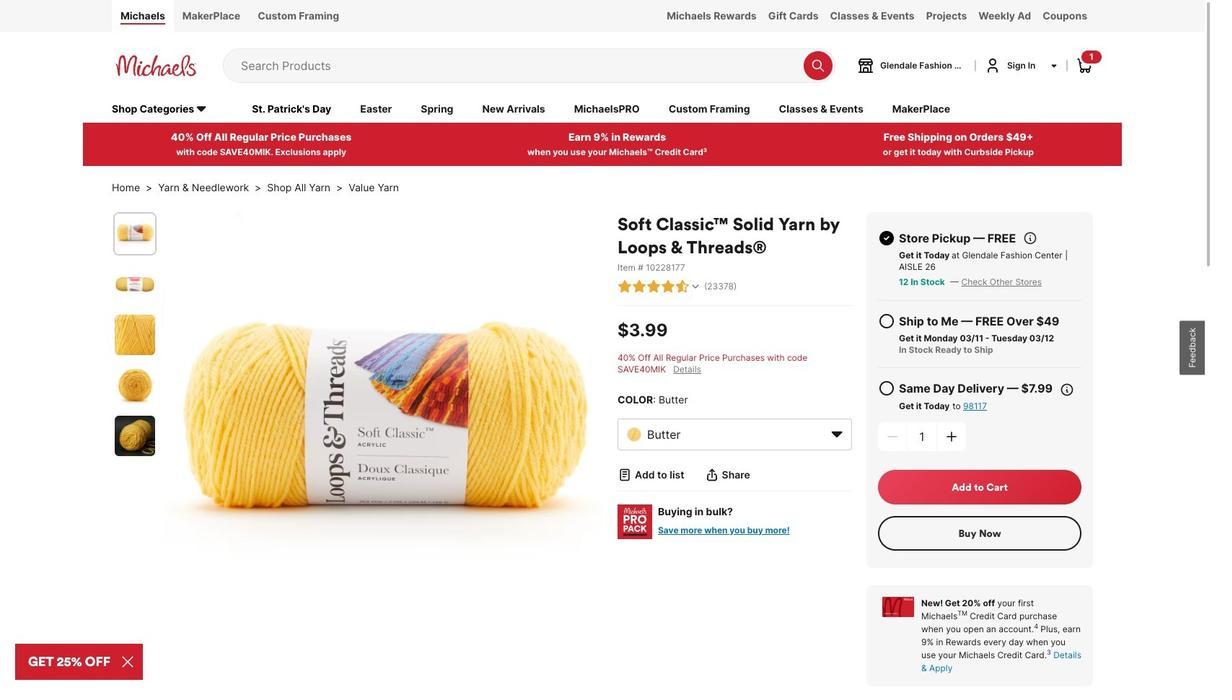 Task type: describe. For each thing, give the bounding box(es) containing it.
search button image
[[811, 58, 826, 73]]

Search Input field
[[241, 49, 797, 82]]

Number Stepper text field
[[908, 422, 937, 451]]

plcc card logo image
[[883, 597, 915, 617]]



Task type: vqa. For each thing, say whether or not it's contained in the screenshot.
Make corresponding to 3/4" Clock Movement Kit with Small Hands by Make Market®
no



Task type: locate. For each thing, give the bounding box(es) containing it.
soft classic&#x2122; solid yarn by loops &#x26; threads&#xae; image
[[163, 212, 603, 652], [115, 213, 155, 254], [115, 264, 155, 304], [115, 314, 155, 355], [115, 365, 155, 405], [115, 416, 155, 456]]

tabler image
[[618, 279, 632, 294], [647, 279, 661, 294], [661, 279, 676, 294], [690, 281, 702, 292], [878, 312, 896, 330]]

color variant image
[[627, 427, 642, 442]]

button to increment counter for number stepper image
[[945, 429, 959, 444]]

tabler image
[[1024, 231, 1038, 245], [632, 279, 647, 294], [676, 279, 690, 294], [878, 379, 896, 397], [618, 468, 632, 482]]

open samedaydelivery details modal image
[[1060, 382, 1075, 397]]



